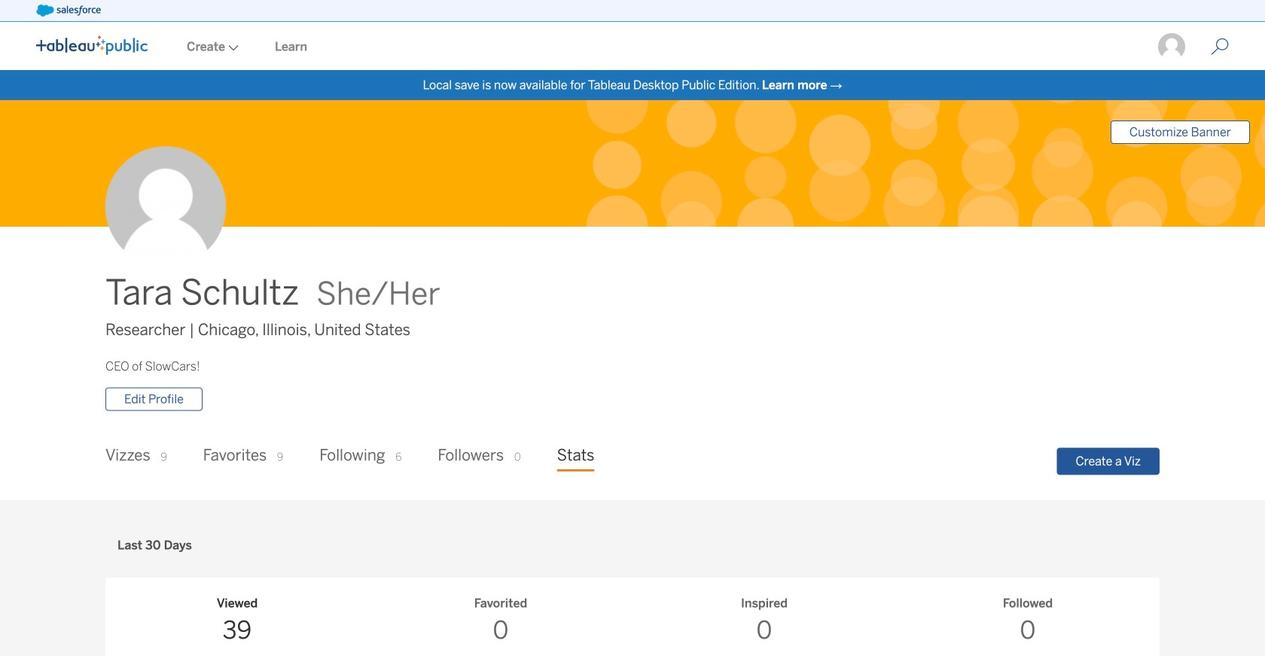Task type: describe. For each thing, give the bounding box(es) containing it.
create image
[[225, 45, 239, 51]]

number of times that your visualizations were favorited by others in the last 30 days element
[[377, 595, 625, 649]]

number of times that your visualizations were viewed by others in the last 30 days element
[[113, 595, 362, 649]]

number of visualizations published by others in the last 30 days that credit your profile or visualizations as inspiration element
[[640, 595, 889, 649]]

go to search image
[[1193, 38, 1248, 56]]

avatar image
[[105, 146, 226, 267]]

salesforce logo image
[[36, 5, 101, 17]]



Task type: vqa. For each thing, say whether or not it's contained in the screenshot.
Best
no



Task type: locate. For each thing, give the bounding box(es) containing it.
logo image
[[36, 35, 148, 55]]

number of authors who started following you in the last 30 days element
[[904, 595, 1153, 649]]

t.turtle image
[[1157, 32, 1187, 62]]



